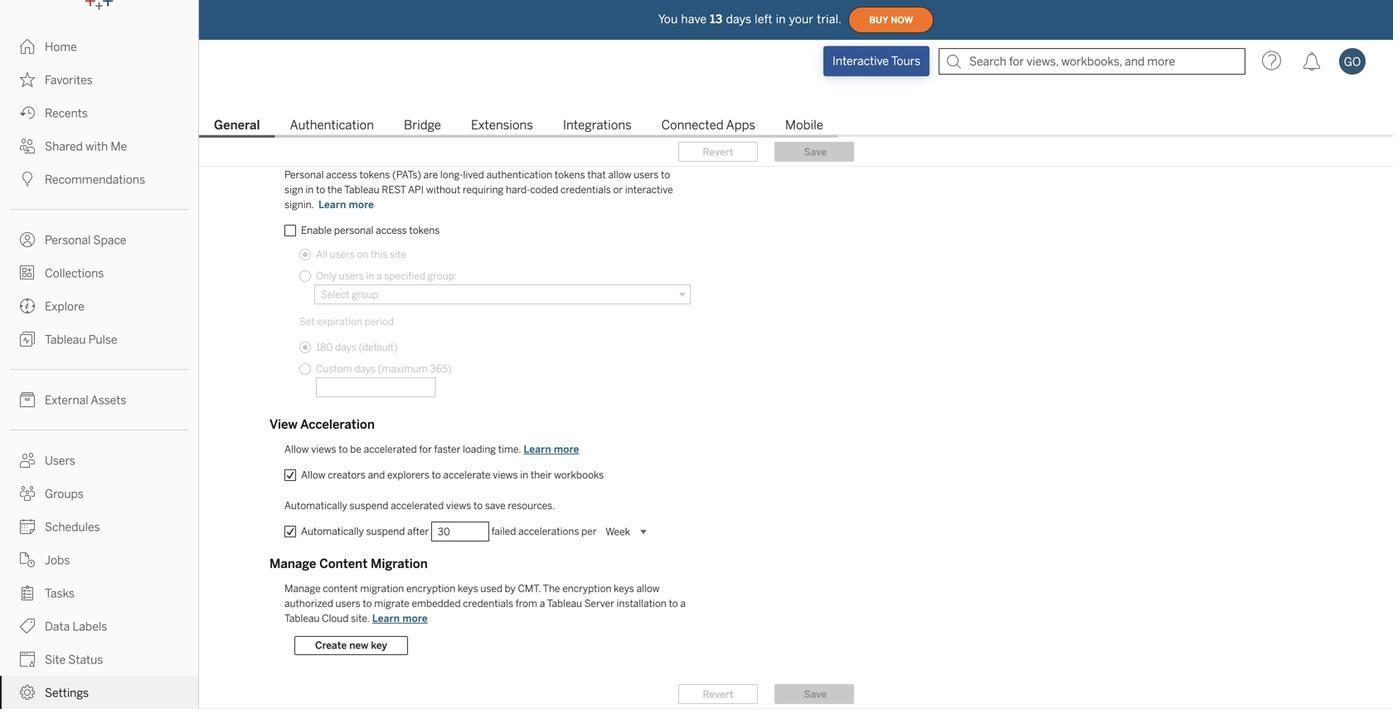 Task type: describe. For each thing, give the bounding box(es) containing it.
data
[[45, 620, 70, 634]]

credentials inside "personal access tokens (pats) are long-lived authentication tokens that allow users to sign in to the tableau rest api without requiring hard-coded credentials or interactive signin."
[[561, 184, 611, 196]]

me
[[111, 140, 127, 153]]

1 keys from the left
[[458, 583, 478, 595]]

now
[[891, 15, 913, 25]]

personal space
[[45, 233, 126, 247]]

180 days (default)
[[316, 341, 398, 353]]

1 revert button from the top
[[678, 142, 758, 162]]

only
[[316, 270, 337, 282]]

buy now
[[869, 15, 913, 25]]

enable personal access tokens
[[301, 224, 440, 236]]

jobs
[[45, 554, 70, 567]]

api
[[408, 184, 424, 196]]

save
[[485, 500, 506, 512]]

1 horizontal spatial tokens
[[409, 224, 440, 236]]

their
[[531, 469, 552, 481]]

tableau down the
[[547, 598, 582, 610]]

in inside "personal access tokens (pats) are long-lived authentication tokens that allow users to sign in to the tableau rest api without requiring hard-coded credentials or interactive signin."
[[306, 184, 314, 196]]

specified
[[384, 270, 425, 282]]

interactive
[[833, 54, 889, 68]]

after
[[407, 525, 429, 537]]

0 vertical spatial views
[[311, 443, 336, 455]]

2 keys from the left
[[614, 583, 634, 595]]

2 horizontal spatial learn
[[524, 443, 551, 455]]

favorites
[[45, 73, 93, 87]]

accelerate
[[443, 469, 491, 481]]

create new key
[[315, 639, 387, 651]]

to left be
[[339, 443, 348, 455]]

manage content migration
[[270, 557, 428, 571]]

data labels link
[[0, 610, 198, 643]]

labels
[[72, 620, 107, 634]]

suspend for after
[[366, 525, 405, 537]]

personal access tokens (pats) are long-lived authentication tokens that allow users to sign in to the tableau rest api without requiring hard-coded credentials or interactive signin.
[[284, 169, 673, 211]]

on
[[357, 248, 368, 260]]

1 horizontal spatial access
[[376, 224, 407, 236]]

365)
[[430, 363, 452, 375]]

extensions
[[471, 118, 533, 133]]

or
[[613, 184, 623, 196]]

external assets link
[[0, 383, 198, 416]]

in right left
[[776, 12, 786, 26]]

automatically for automatically suspend after
[[301, 525, 364, 537]]

2 vertical spatial views
[[446, 500, 471, 512]]

only users in a specified group:
[[316, 270, 457, 282]]

1 revert from the top
[[703, 146, 734, 158]]

1 vertical spatial accelerated
[[391, 500, 444, 512]]

(pats)
[[392, 169, 421, 181]]

schedules link
[[0, 510, 198, 543]]

you
[[658, 12, 678, 26]]

1 horizontal spatial a
[[540, 598, 545, 610]]

mobile
[[785, 118, 824, 133]]

option group containing 180 days (default)
[[299, 339, 452, 397]]

automatically for automatically suspend accelerated views to save resources.
[[284, 500, 347, 512]]

acceleration
[[300, 417, 375, 432]]

2 encryption from the left
[[562, 583, 612, 595]]

group:
[[428, 270, 457, 282]]

recommendations
[[45, 173, 145, 187]]

coded
[[530, 184, 558, 196]]

learn more for the
[[319, 199, 374, 211]]

personal for personal access tokens (pats) are long-lived authentication tokens that allow users to sign in to the tableau rest api without requiring hard-coded credentials or interactive signin.
[[284, 169, 324, 181]]

used
[[480, 583, 503, 595]]

(maximum
[[378, 363, 428, 375]]

more for rest
[[349, 199, 374, 211]]

2 horizontal spatial views
[[493, 469, 518, 481]]

settings link
[[0, 676, 198, 709]]

tableau inside "personal access tokens (pats) are long-lived authentication tokens that allow users to sign in to the tableau rest api without requiring hard-coded credentials or interactive signin."
[[344, 184, 379, 196]]

migration
[[371, 557, 428, 571]]

pulse
[[88, 333, 117, 347]]

2 horizontal spatial tokens
[[555, 169, 585, 181]]

you have 13 days left in your trial.
[[658, 12, 842, 26]]

users inside manage content migration encryption keys used by cmt. the encryption keys allow authorized users to migrate embedded credentials from a tableau server installation to a tableau cloud site.
[[335, 598, 360, 610]]

set expiration period
[[299, 316, 394, 328]]

integrations
[[563, 118, 632, 133]]

2 revert button from the top
[[678, 684, 758, 704]]

failed accelerations per
[[492, 525, 597, 537]]

Custom days (maximum 365) number field
[[316, 377, 436, 397]]

explore link
[[0, 289, 198, 323]]

schedules
[[45, 520, 100, 534]]

accelerations
[[518, 525, 579, 537]]

failed
[[492, 525, 516, 537]]

that
[[588, 169, 606, 181]]

period
[[365, 316, 394, 328]]

learn more for embedded
[[372, 612, 428, 625]]

to up site. on the bottom of page
[[363, 598, 372, 610]]

learn more link for view acceleration
[[521, 442, 582, 456]]

per
[[582, 525, 597, 537]]

without
[[426, 184, 461, 196]]

allow inside "personal access tokens (pats) are long-lived authentication tokens that allow users to sign in to the tableau rest api without requiring hard-coded credentials or interactive signin."
[[608, 169, 632, 181]]

cmt.
[[518, 583, 541, 595]]

week button
[[599, 522, 652, 542]]

0 vertical spatial learn more link
[[316, 198, 377, 211]]

site status
[[45, 653, 103, 667]]

to left the save
[[474, 500, 483, 512]]

shared with me link
[[0, 129, 198, 163]]

allow for allow views to be accelerated for faster loading time. learn more
[[284, 443, 309, 455]]

space
[[93, 233, 126, 247]]

option group containing all users on this site
[[299, 246, 457, 284]]

13
[[710, 12, 723, 26]]

manage for manage content migration encryption keys used by cmt. the encryption keys allow authorized users to migrate embedded credentials from a tableau server installation to a tableau cloud site.
[[284, 583, 321, 595]]

select group
[[321, 288, 378, 300]]

access inside "personal access tokens (pats) are long-lived authentication tokens that allow users to sign in to the tableau rest api without requiring hard-coded credentials or interactive signin."
[[326, 169, 357, 181]]

buy now button
[[849, 7, 934, 33]]

rest
[[382, 184, 406, 196]]

allow inside manage content migration encryption keys used by cmt. the encryption keys allow authorized users to migrate embedded credentials from a tableau server installation to a tableau cloud site.
[[637, 583, 660, 595]]

be
[[350, 443, 362, 455]]

cloud
[[322, 612, 349, 625]]

set
[[299, 316, 315, 328]]

installation
[[617, 598, 667, 610]]

tableau down the authorized
[[284, 612, 320, 625]]

personal for personal space
[[45, 233, 91, 247]]

recents link
[[0, 96, 198, 129]]

lived
[[463, 169, 484, 181]]

settings
[[45, 686, 89, 700]]

suspend for accelerated
[[350, 500, 388, 512]]

view
[[270, 417, 298, 432]]



Task type: vqa. For each thing, say whether or not it's contained in the screenshot.
/
no



Task type: locate. For each thing, give the bounding box(es) containing it.
1 horizontal spatial credentials
[[561, 184, 611, 196]]

suspend left after
[[366, 525, 405, 537]]

2 vertical spatial learn more link
[[370, 612, 430, 625]]

0 horizontal spatial personal
[[45, 233, 91, 247]]

views down view acceleration
[[311, 443, 336, 455]]

1 vertical spatial learn
[[524, 443, 551, 455]]

Search for views, workbooks, and more text field
[[939, 48, 1246, 75]]

server
[[584, 598, 614, 610]]

users link
[[0, 444, 198, 477]]

allow for allow creators and explorers to accelerate views in their workbooks
[[301, 469, 326, 481]]

all users on this site
[[316, 248, 406, 260]]

revert button
[[678, 142, 758, 162], [678, 684, 758, 704]]

2 horizontal spatial a
[[680, 598, 686, 610]]

1 vertical spatial automatically
[[301, 525, 364, 537]]

learn more link down the
[[316, 198, 377, 211]]

1 vertical spatial revert button
[[678, 684, 758, 704]]

authentication
[[290, 118, 374, 133]]

2 vertical spatial days
[[354, 363, 376, 375]]

tableau right the
[[344, 184, 379, 196]]

navigation
[[199, 113, 1393, 138]]

tokens
[[359, 169, 390, 181], [555, 169, 585, 181], [409, 224, 440, 236]]

0 vertical spatial personal
[[284, 169, 324, 181]]

learn down the
[[319, 199, 346, 211]]

1 vertical spatial views
[[493, 469, 518, 481]]

2 vertical spatial more
[[403, 612, 428, 625]]

manage for manage content migration
[[270, 557, 316, 571]]

0 vertical spatial manage
[[270, 557, 316, 571]]

a inside option group
[[377, 270, 382, 282]]

sub-spaces tab list
[[199, 116, 1393, 138]]

0 horizontal spatial access
[[326, 169, 357, 181]]

0 vertical spatial revert button
[[678, 142, 758, 162]]

2 horizontal spatial more
[[554, 443, 579, 455]]

days for (default)
[[354, 363, 376, 375]]

main navigation. press the up and down arrow keys to access links. element
[[0, 30, 198, 709]]

to down 'allow views to be accelerated for faster loading time. learn more'
[[432, 469, 441, 481]]

credentials
[[561, 184, 611, 196], [463, 598, 513, 610]]

days right 180
[[335, 341, 356, 353]]

this
[[371, 248, 388, 260]]

personal
[[334, 224, 374, 236]]

shared
[[45, 140, 83, 153]]

0 vertical spatial access
[[326, 169, 357, 181]]

2 vertical spatial learn
[[372, 612, 400, 625]]

in up group
[[366, 270, 374, 282]]

users up select group
[[339, 270, 364, 282]]

learn up their
[[524, 443, 551, 455]]

1 horizontal spatial learn
[[372, 612, 400, 625]]

week
[[606, 526, 630, 538]]

0 horizontal spatial a
[[377, 270, 382, 282]]

2 revert from the top
[[703, 688, 734, 700]]

0 horizontal spatial allow
[[608, 169, 632, 181]]

hard-
[[506, 184, 530, 196]]

status
[[68, 653, 103, 667]]

keys left used
[[458, 583, 478, 595]]

automatically down creators
[[284, 500, 347, 512]]

0 vertical spatial allow
[[608, 169, 632, 181]]

assets
[[91, 394, 126, 407]]

a right installation
[[680, 598, 686, 610]]

and
[[368, 469, 385, 481]]

learn more link up their
[[521, 442, 582, 456]]

automatically
[[284, 500, 347, 512], [301, 525, 364, 537]]

loading
[[463, 443, 496, 455]]

personal up collections
[[45, 233, 91, 247]]

1 vertical spatial learn more link
[[521, 442, 582, 456]]

0 horizontal spatial views
[[311, 443, 336, 455]]

main content containing general
[[199, 0, 1393, 709]]

0 vertical spatial automatically
[[284, 500, 347, 512]]

learn for tableau
[[319, 199, 346, 211]]

personal up sign on the left top of page
[[284, 169, 324, 181]]

in
[[776, 12, 786, 26], [306, 184, 314, 196], [366, 270, 374, 282], [520, 469, 528, 481]]

learn more link for manage content migration
[[370, 612, 430, 625]]

more down embedded
[[403, 612, 428, 625]]

content
[[323, 583, 358, 595]]

learn more down migrate
[[372, 612, 428, 625]]

faster
[[434, 443, 461, 455]]

0 vertical spatial learn more
[[319, 199, 374, 211]]

tasks
[[45, 587, 75, 600]]

accelerated
[[364, 443, 417, 455], [391, 500, 444, 512]]

expiration
[[317, 316, 362, 328]]

favorites link
[[0, 63, 198, 96]]

workbooks
[[554, 469, 604, 481]]

users right the all
[[330, 248, 355, 260]]

allow down view
[[284, 443, 309, 455]]

0 horizontal spatial learn
[[319, 199, 346, 211]]

0 horizontal spatial encryption
[[406, 583, 456, 595]]

allow up installation
[[637, 583, 660, 595]]

0 vertical spatial accelerated
[[364, 443, 417, 455]]

option group
[[299, 246, 457, 284], [299, 339, 452, 397]]

0 horizontal spatial credentials
[[463, 598, 513, 610]]

access
[[326, 169, 357, 181], [376, 224, 407, 236]]

allow creators and explorers to accelerate views in their workbooks
[[301, 469, 604, 481]]

0 vertical spatial option group
[[299, 246, 457, 284]]

personal inside "personal access tokens (pats) are long-lived authentication tokens that allow users to sign in to the tableau rest api without requiring hard-coded credentials or interactive signin."
[[284, 169, 324, 181]]

long-
[[440, 169, 463, 181]]

access up the
[[326, 169, 357, 181]]

1 vertical spatial learn more
[[372, 612, 428, 625]]

0 vertical spatial allow
[[284, 443, 309, 455]]

left
[[755, 12, 773, 26]]

days for period
[[335, 341, 356, 353]]

create new key button
[[294, 636, 408, 655]]

learn more down the
[[319, 199, 374, 211]]

0 vertical spatial revert
[[703, 146, 734, 158]]

revert
[[703, 146, 734, 158], [703, 688, 734, 700]]

1 vertical spatial allow
[[637, 583, 660, 595]]

credentials down that
[[561, 184, 611, 196]]

allow left creators
[[301, 469, 326, 481]]

keys up installation
[[614, 583, 634, 595]]

credentials down used
[[463, 598, 513, 610]]

site status link
[[0, 643, 198, 676]]

personal
[[284, 169, 324, 181], [45, 233, 91, 247]]

select
[[321, 288, 350, 300]]

1 vertical spatial access
[[376, 224, 407, 236]]

personal inside main navigation. press the up and down arrow keys to access links. element
[[45, 233, 91, 247]]

suspend up "automatically suspend after"
[[350, 500, 388, 512]]

jobs link
[[0, 543, 198, 576]]

migrate
[[374, 598, 410, 610]]

navigation containing general
[[199, 113, 1393, 138]]

a down this
[[377, 270, 382, 282]]

tableau inside tableau pulse link
[[45, 333, 86, 347]]

more for from
[[403, 612, 428, 625]]

users
[[45, 454, 75, 468]]

1 vertical spatial personal
[[45, 233, 91, 247]]

have
[[681, 12, 707, 26]]

resources.
[[508, 500, 555, 512]]

encryption up server
[[562, 583, 612, 595]]

custom days (maximum 365)
[[316, 363, 452, 375]]

signin.
[[284, 199, 314, 211]]

1 option group from the top
[[299, 246, 457, 284]]

1 vertical spatial more
[[554, 443, 579, 455]]

days right 13
[[726, 12, 752, 26]]

users
[[634, 169, 659, 181], [330, 248, 355, 260], [339, 270, 364, 282], [335, 598, 360, 610]]

automatically suspend after
[[301, 525, 429, 537]]

tasks link
[[0, 576, 198, 610]]

more up workbooks
[[554, 443, 579, 455]]

views down time.
[[493, 469, 518, 481]]

site.
[[351, 612, 370, 625]]

a right from
[[540, 598, 545, 610]]

0 horizontal spatial tokens
[[359, 169, 390, 181]]

learn down migrate
[[372, 612, 400, 625]]

manage content migration encryption keys used by cmt. the encryption keys allow authorized users to migrate embedded credentials from a tableau server installation to a tableau cloud site.
[[284, 583, 686, 625]]

explore
[[45, 300, 84, 314]]

1 vertical spatial suspend
[[366, 525, 405, 537]]

1 vertical spatial revert
[[703, 688, 734, 700]]

access up site
[[376, 224, 407, 236]]

1 horizontal spatial more
[[403, 612, 428, 625]]

tokens down the api
[[409, 224, 440, 236]]

1 vertical spatial credentials
[[463, 598, 513, 610]]

views up "failed accelerations per week" text box
[[446, 500, 471, 512]]

explorers
[[387, 469, 430, 481]]

more up the personal in the left top of the page
[[349, 199, 374, 211]]

0 vertical spatial days
[[726, 12, 752, 26]]

0 horizontal spatial keys
[[458, 583, 478, 595]]

1 vertical spatial option group
[[299, 339, 452, 397]]

groups link
[[0, 477, 198, 510]]

2 option group from the top
[[299, 339, 452, 397]]

connected apps
[[662, 118, 755, 133]]

tableau down explore
[[45, 333, 86, 347]]

to left the
[[316, 184, 325, 196]]

0 vertical spatial learn
[[319, 199, 346, 211]]

users down content
[[335, 598, 360, 610]]

encryption up embedded
[[406, 583, 456, 595]]

to right installation
[[669, 598, 678, 610]]

external
[[45, 394, 88, 407]]

by
[[505, 583, 516, 595]]

main content
[[199, 0, 1393, 709]]

in right sign on the left top of page
[[306, 184, 314, 196]]

time.
[[498, 443, 521, 455]]

migration
[[360, 583, 404, 595]]

a
[[377, 270, 382, 282], [540, 598, 545, 610], [680, 598, 686, 610]]

tokens left that
[[555, 169, 585, 181]]

users up interactive
[[634, 169, 659, 181]]

credentials inside manage content migration encryption keys used by cmt. the encryption keys allow authorized users to migrate embedded credentials from a tableau server installation to a tableau cloud site.
[[463, 598, 513, 610]]

1 horizontal spatial encryption
[[562, 583, 612, 595]]

users inside "personal access tokens (pats) are long-lived authentication tokens that allow users to sign in to the tableau rest api without requiring hard-coded credentials or interactive signin."
[[634, 169, 659, 181]]

allow up or
[[608, 169, 632, 181]]

days up custom days (maximum 365) number field
[[354, 363, 376, 375]]

external assets
[[45, 394, 126, 407]]

1 vertical spatial days
[[335, 341, 356, 353]]

0 vertical spatial credentials
[[561, 184, 611, 196]]

in left their
[[520, 469, 528, 481]]

shared with me
[[45, 140, 127, 153]]

collections
[[45, 267, 104, 280]]

tableau pulse
[[45, 333, 117, 347]]

tokens up rest
[[359, 169, 390, 181]]

0 vertical spatial suspend
[[350, 500, 388, 512]]

1 horizontal spatial allow
[[637, 583, 660, 595]]

bridge
[[404, 118, 441, 133]]

views
[[311, 443, 336, 455], [493, 469, 518, 481], [446, 500, 471, 512]]

select group button
[[314, 284, 691, 304]]

0 vertical spatial more
[[349, 199, 374, 211]]

0 horizontal spatial more
[[349, 199, 374, 211]]

site
[[390, 248, 406, 260]]

new
[[349, 639, 369, 651]]

to up interactive
[[661, 169, 670, 181]]

1 horizontal spatial personal
[[284, 169, 324, 181]]

1 horizontal spatial views
[[446, 500, 471, 512]]

allow views to be accelerated for faster loading time. learn more
[[284, 443, 579, 455]]

tableau pulse link
[[0, 323, 198, 356]]

learn more link down migrate
[[370, 612, 430, 625]]

manage inside manage content migration encryption keys used by cmt. the encryption keys allow authorized users to migrate embedded credentials from a tableau server installation to a tableau cloud site.
[[284, 583, 321, 595]]

interactive
[[625, 184, 673, 196]]

accelerated up after
[[391, 500, 444, 512]]

1 encryption from the left
[[406, 583, 456, 595]]

recommendations link
[[0, 163, 198, 196]]

1 horizontal spatial keys
[[614, 583, 634, 595]]

personal space link
[[0, 223, 198, 256]]

accelerated up and
[[364, 443, 417, 455]]

learn more
[[319, 199, 374, 211], [372, 612, 428, 625]]

home link
[[0, 30, 198, 63]]

learn for credentials
[[372, 612, 400, 625]]

automatically up "content"
[[301, 525, 364, 537]]

tours
[[891, 54, 921, 68]]

failed accelerations per Week text field
[[431, 522, 489, 542]]

from
[[516, 598, 537, 610]]

1 vertical spatial allow
[[301, 469, 326, 481]]

1 vertical spatial manage
[[284, 583, 321, 595]]



